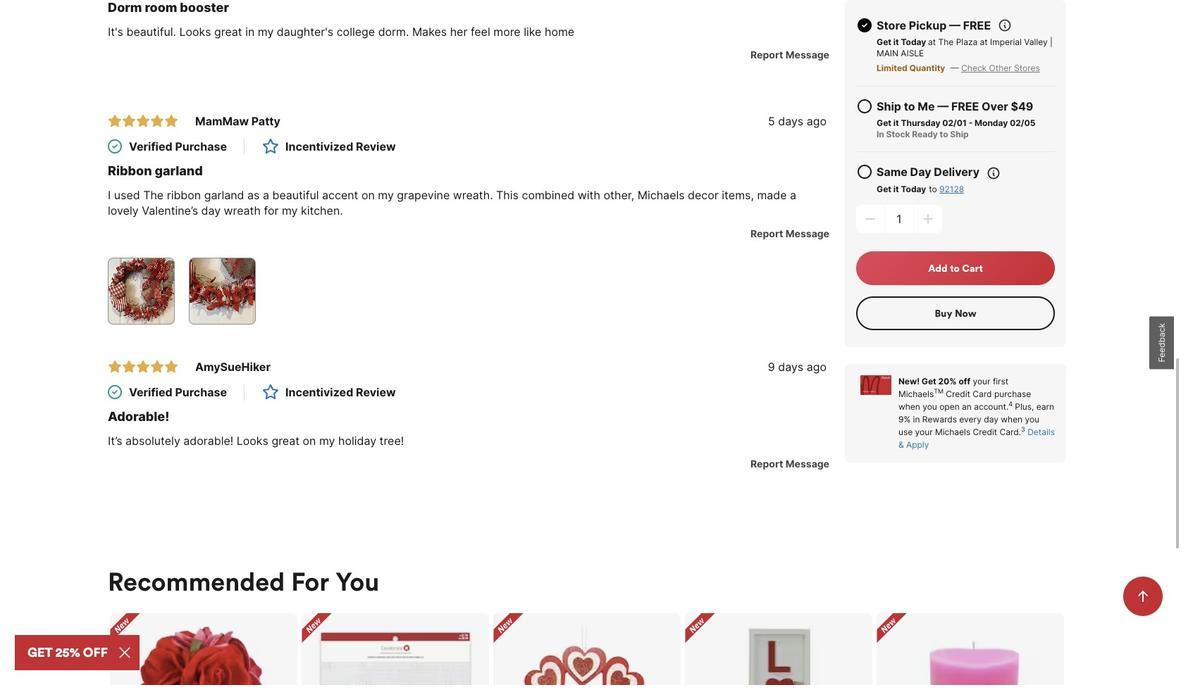 Task type: describe. For each thing, give the bounding box(es) containing it.
same
[[877, 165, 908, 179]]

garland inside i used the ribbon garland as a beautiful accent on my grapevine wreath. this combined with other, michaels decor items, made a lovely valentine's day wreath for my kitchen.
[[204, 188, 244, 202]]

get for get it thursday 02/01 - monday 02/05 in stock ready to ship
[[877, 118, 892, 128]]

ribbon garland
[[108, 163, 203, 178]]

tree!
[[380, 434, 404, 448]]

absolutely
[[126, 434, 180, 448]]

verified purchase for adorable!
[[129, 385, 227, 399]]

report for ribbon garland
[[751, 228, 783, 239]]

account.
[[974, 402, 1009, 412]]

wreath.
[[453, 188, 493, 202]]

today for at
[[901, 37, 926, 47]]

store pickup — free
[[877, 18, 991, 32]]

card.
[[1000, 427, 1021, 438]]

the inside the get it today at the plaza at imperial valley | main aisle
[[938, 37, 954, 47]]

details & apply link
[[899, 427, 1055, 450]]

0 vertical spatial great
[[214, 25, 242, 39]]

add
[[928, 262, 948, 275]]

main
[[877, 48, 899, 58]]

92128
[[940, 184, 964, 195]]

ribbon
[[167, 188, 201, 202]]

9%
[[899, 414, 911, 425]]

apply
[[906, 440, 929, 450]]

holiday
[[338, 434, 376, 448]]

off
[[959, 376, 971, 387]]

purchase for adorable!
[[175, 385, 227, 399]]

incentivized review for adorable!
[[285, 385, 396, 399]]

Number Stepper text field
[[885, 205, 913, 233]]

get for get it today to 92128
[[877, 184, 892, 195]]

recommended
[[108, 566, 285, 598]]

verified for ribbon garland
[[129, 139, 172, 154]]

1 report message from the top
[[751, 48, 830, 60]]

plus,
[[1015, 402, 1034, 412]]

items,
[[722, 188, 754, 202]]

other
[[989, 63, 1012, 73]]

credit inside the 4 plus, earn 9% in rewards every day when you use your michaels credit card.
[[973, 427, 997, 438]]

valentine's
[[142, 204, 198, 218]]

more
[[494, 25, 521, 39]]

report message for ribbon garland
[[751, 228, 830, 239]]

days for adorable!
[[778, 360, 804, 374]]

ago for ribbon garland
[[807, 114, 827, 128]]

imperial
[[990, 37, 1022, 47]]

buy
[[935, 307, 953, 320]]

1 vertical spatial looks
[[237, 434, 268, 448]]

verified for adorable!
[[129, 385, 172, 399]]

in for 9%
[[913, 414, 920, 425]]

3
[[1021, 426, 1025, 434]]

1 vertical spatial free
[[951, 99, 979, 113]]

college
[[337, 25, 375, 39]]

limited quantity — check other stores
[[877, 63, 1040, 73]]

report for adorable!
[[751, 458, 783, 470]]

plaza
[[956, 37, 978, 47]]

first
[[993, 376, 1009, 387]]

it's beautiful.  looks great in my daughter's college dorm. makes her feel more like home
[[108, 25, 575, 39]]

purchase
[[994, 389, 1031, 400]]

4 plus, earn 9% in rewards every day when you use your michaels credit card.
[[899, 401, 1054, 438]]

tm
[[934, 388, 944, 396]]

beautiful.
[[126, 25, 176, 39]]

over
[[982, 99, 1008, 113]]

adorable!
[[183, 434, 233, 448]]

02/01
[[942, 118, 967, 128]]

rewards
[[922, 414, 957, 425]]

my left daughter's
[[258, 25, 274, 39]]

store
[[877, 18, 906, 32]]

to inside get it thursday 02/01 - monday 02/05 in stock ready to ship
[[940, 129, 948, 140]]

2 at from the left
[[980, 37, 988, 47]]

today for to
[[901, 184, 926, 195]]

combined
[[522, 188, 575, 202]]

same day delivery
[[877, 165, 980, 179]]

michaels inside i used the ribbon garland as a beautiful accent on my grapevine wreath. this combined with other, michaels decor items, made a lovely valentine's day wreath for my kitchen.
[[638, 188, 685, 202]]

feel
[[471, 25, 490, 39]]

incentivized for ribbon garland
[[285, 139, 353, 154]]

get it today to 92128
[[877, 184, 964, 195]]

monday
[[975, 118, 1008, 128]]

report message button for adorable!
[[745, 457, 830, 471]]

3 details & apply
[[899, 426, 1055, 450]]

it's
[[108, 434, 122, 448]]

open samedaydelivery details modal image
[[987, 166, 1001, 180]]

5
[[768, 114, 775, 128]]

thursday
[[901, 118, 941, 128]]

adorable!
[[108, 409, 169, 424]]

makes
[[412, 25, 447, 39]]

report message button for ribbon garland
[[745, 227, 830, 241]]

dorm.
[[378, 25, 409, 39]]

mammaw
[[195, 114, 249, 128]]

it for get it today at the plaza at imperial valley | main aisle
[[894, 37, 899, 47]]

for
[[291, 566, 329, 598]]

1 message from the top
[[786, 48, 830, 60]]

day inside the 4 plus, earn 9% in rewards every day when you use your michaels credit card.
[[984, 414, 999, 425]]

get it today at the plaza at imperial valley | main aisle
[[877, 37, 1053, 58]]

ship inside get it thursday 02/01 - monday 02/05 in stock ready to ship
[[950, 129, 969, 140]]

kitchen.
[[301, 204, 343, 218]]

aisle
[[901, 48, 924, 58]]

recommended for you
[[108, 566, 379, 598]]

amysuehiker
[[195, 360, 271, 374]]

plcc card logo image
[[861, 376, 892, 395]]

open
[[940, 402, 960, 412]]

her
[[450, 25, 468, 39]]

accent
[[322, 188, 358, 202]]

my left holiday
[[319, 434, 335, 448]]

valley
[[1024, 37, 1048, 47]]

9 days ago
[[768, 360, 827, 374]]

home
[[545, 25, 575, 39]]

quantity
[[910, 63, 945, 73]]

michaels inside your first michaels
[[899, 389, 934, 400]]

-
[[969, 118, 973, 128]]

day
[[910, 165, 931, 179]]

the inside i used the ribbon garland as a beautiful accent on my grapevine wreath. this combined with other, michaels decor items, made a lovely valentine's day wreath for my kitchen.
[[143, 188, 164, 202]]

— for check
[[951, 63, 959, 73]]

to left the me
[[904, 99, 915, 113]]

me
[[918, 99, 935, 113]]

limited
[[877, 63, 908, 73]]

4
[[1009, 401, 1013, 408]]

earn
[[1037, 402, 1054, 412]]

days for ribbon garland
[[778, 114, 804, 128]]

card
[[973, 389, 992, 400]]

other,
[[604, 188, 634, 202]]



Task type: vqa. For each thing, say whether or not it's contained in the screenshot.
topmost New Arrivals
no



Task type: locate. For each thing, give the bounding box(es) containing it.
incentivized review up holiday
[[285, 385, 396, 399]]

you up 3
[[1025, 414, 1040, 425]]

use
[[899, 427, 913, 438]]

1 a from the left
[[263, 188, 269, 202]]

ago for adorable!
[[807, 360, 827, 374]]

daughter's
[[277, 25, 334, 39]]

1 horizontal spatial at
[[980, 37, 988, 47]]

add to cart button
[[856, 252, 1055, 285]]

incentivized for adorable!
[[285, 385, 353, 399]]

2 message from the top
[[786, 228, 830, 239]]

it
[[894, 37, 899, 47], [894, 118, 899, 128], [894, 184, 899, 195]]

2 report message from the top
[[751, 228, 830, 239]]

$49
[[1011, 99, 1034, 113]]

0 vertical spatial verified
[[129, 139, 172, 154]]

delivery
[[934, 165, 980, 179]]

0 vertical spatial when
[[899, 402, 920, 412]]

ribbon garland image image
[[109, 259, 174, 324], [190, 259, 255, 324]]

0 vertical spatial —
[[949, 18, 961, 32]]

looks right adorable!
[[237, 434, 268, 448]]

day inside i used the ribbon garland as a beautiful accent on my grapevine wreath. this combined with other, michaels decor items, made a lovely valentine's day wreath for my kitchen.
[[201, 204, 221, 218]]

0 vertical spatial looks
[[179, 25, 211, 39]]

2 vertical spatial report
[[751, 458, 783, 470]]

verified purchase up ribbon garland
[[129, 139, 227, 154]]

verified up ribbon garland
[[129, 139, 172, 154]]

at
[[928, 37, 936, 47], [980, 37, 988, 47]]

1 at from the left
[[928, 37, 936, 47]]

0 horizontal spatial looks
[[179, 25, 211, 39]]

it up main
[[894, 37, 899, 47]]

verified purchase
[[129, 139, 227, 154], [129, 385, 227, 399]]

tabler image
[[998, 18, 1012, 32], [108, 114, 122, 128], [122, 114, 136, 128], [164, 114, 178, 128], [136, 360, 150, 374], [150, 360, 164, 374]]

credit down every in the bottom of the page
[[973, 427, 997, 438]]

0 horizontal spatial ship
[[877, 99, 901, 113]]

get up main
[[877, 37, 892, 47]]

michaels left decor
[[638, 188, 685, 202]]

1 verified from the top
[[129, 139, 172, 154]]

0 vertical spatial purchase
[[175, 139, 227, 154]]

0 horizontal spatial the
[[143, 188, 164, 202]]

1 vertical spatial credit
[[973, 427, 997, 438]]

day down account.
[[984, 414, 999, 425]]

— right the me
[[938, 99, 949, 113]]

1 vertical spatial on
[[303, 434, 316, 448]]

add to cart
[[928, 262, 983, 275]]

in for great
[[245, 25, 255, 39]]

0 vertical spatial verified purchase
[[129, 139, 227, 154]]

0 horizontal spatial on
[[303, 434, 316, 448]]

3 report message from the top
[[751, 458, 830, 470]]

1 verified purchase from the top
[[129, 139, 227, 154]]

1 vertical spatial —
[[951, 63, 959, 73]]

3 report from the top
[[751, 458, 783, 470]]

0 horizontal spatial great
[[214, 25, 242, 39]]

1 horizontal spatial you
[[1025, 414, 1040, 425]]

i used the ribbon garland as a beautiful accent on my grapevine wreath. this combined with other, michaels decor items, made a lovely valentine's day wreath for my kitchen.
[[108, 188, 796, 218]]

1 vertical spatial report message
[[751, 228, 830, 239]]

today up aisle
[[901, 37, 926, 47]]

michaels down new! in the bottom of the page
[[899, 389, 934, 400]]

free up the -
[[951, 99, 979, 113]]

1 vertical spatial you
[[1025, 414, 1040, 425]]

the
[[938, 37, 954, 47], [143, 188, 164, 202]]

on inside i used the ribbon garland as a beautiful accent on my grapevine wreath. this combined with other, michaels decor items, made a lovely valentine's day wreath for my kitchen.
[[361, 188, 375, 202]]

like
[[524, 25, 542, 39]]

your up the card
[[973, 376, 991, 387]]

0 horizontal spatial you
[[923, 402, 937, 412]]

2 vertical spatial michaels
[[935, 427, 971, 438]]

purchase down mammaw
[[175, 139, 227, 154]]

0 vertical spatial it
[[894, 37, 899, 47]]

2 review from the top
[[356, 385, 396, 399]]

pickup
[[909, 18, 947, 32]]

0 vertical spatial free
[[963, 18, 991, 32]]

92128 link
[[940, 184, 964, 195]]

1 vertical spatial report
[[751, 228, 783, 239]]

1 horizontal spatial looks
[[237, 434, 268, 448]]

incentivized up 'accent' in the top left of the page
[[285, 139, 353, 154]]

1 horizontal spatial ship
[[950, 129, 969, 140]]

buy now button
[[856, 297, 1055, 331]]

2 a from the left
[[790, 188, 796, 202]]

0 vertical spatial ship
[[877, 99, 901, 113]]

decor
[[688, 188, 719, 202]]

1 vertical spatial purchase
[[175, 385, 227, 399]]

credit down the off
[[946, 389, 971, 400]]

0 vertical spatial michaels
[[638, 188, 685, 202]]

ship to me — free over $49
[[877, 99, 1034, 113]]

you inside tm credit card purchase when you open an account.
[[923, 402, 937, 412]]

message
[[786, 48, 830, 60], [786, 228, 830, 239], [786, 458, 830, 470]]

2 days from the top
[[778, 360, 804, 374]]

michaels down rewards
[[935, 427, 971, 438]]

0 vertical spatial your
[[973, 376, 991, 387]]

2 vertical spatial report message
[[751, 458, 830, 470]]

1 vertical spatial review
[[356, 385, 396, 399]]

2 purchase from the top
[[175, 385, 227, 399]]

your inside your first michaels
[[973, 376, 991, 387]]

1 days from the top
[[778, 114, 804, 128]]

1 incentivized from the top
[[285, 139, 353, 154]]

1 horizontal spatial credit
[[973, 427, 997, 438]]

i
[[108, 188, 111, 202]]

2 ribbon garland image image from the left
[[190, 259, 255, 324]]

in right 9%
[[913, 414, 920, 425]]

2 vertical spatial it
[[894, 184, 899, 195]]

3 message from the top
[[786, 458, 830, 470]]

1 horizontal spatial a
[[790, 188, 796, 202]]

get up tm
[[922, 376, 937, 387]]

as
[[247, 188, 260, 202]]

1 purchase from the top
[[175, 139, 227, 154]]

ago right "5"
[[807, 114, 827, 128]]

2 vertical spatial report message button
[[745, 457, 830, 471]]

to down the same day delivery
[[929, 184, 937, 195]]

review up 'accent' in the top left of the page
[[356, 139, 396, 154]]

ship down 02/01
[[950, 129, 969, 140]]

my left grapevine
[[378, 188, 394, 202]]

1 vertical spatial message
[[786, 228, 830, 239]]

it inside the get it today at the plaza at imperial valley | main aisle
[[894, 37, 899, 47]]

at right plaza
[[980, 37, 988, 47]]

02/05
[[1010, 118, 1036, 128]]

verified
[[129, 139, 172, 154], [129, 385, 172, 399]]

tm credit card purchase when you open an account.
[[899, 388, 1031, 412]]

the up valentine's
[[143, 188, 164, 202]]

0 horizontal spatial ribbon garland image image
[[109, 259, 174, 324]]

— up plaza
[[949, 18, 961, 32]]

made
[[757, 188, 787, 202]]

a right as
[[263, 188, 269, 202]]

incentivized up holiday
[[285, 385, 353, 399]]

1 vertical spatial garland
[[204, 188, 244, 202]]

new! get 20% off
[[899, 376, 971, 387]]

review up "tree!"
[[356, 385, 396, 399]]

1 vertical spatial verified
[[129, 385, 172, 399]]

1 today from the top
[[901, 37, 926, 47]]

1 it from the top
[[894, 37, 899, 47]]

ship
[[877, 99, 901, 113], [950, 129, 969, 140]]

incentivized
[[285, 139, 353, 154], [285, 385, 353, 399]]

report message
[[751, 48, 830, 60], [751, 228, 830, 239], [751, 458, 830, 470]]

on right 'accent' in the top left of the page
[[361, 188, 375, 202]]

get up "in"
[[877, 118, 892, 128]]

you up rewards
[[923, 402, 937, 412]]

details
[[1028, 427, 1055, 438]]

a
[[263, 188, 269, 202], [790, 188, 796, 202]]

garland up wreath
[[204, 188, 244, 202]]

on left holiday
[[303, 434, 316, 448]]

your
[[973, 376, 991, 387], [915, 427, 933, 438]]

1 horizontal spatial when
[[1001, 414, 1023, 425]]

check
[[961, 63, 987, 73]]

you
[[336, 566, 379, 598]]

0 vertical spatial review
[[356, 139, 396, 154]]

michaels inside the 4 plus, earn 9% in rewards every day when you use your michaels credit card.
[[935, 427, 971, 438]]

2 incentivized review from the top
[[285, 385, 396, 399]]

0 vertical spatial ago
[[807, 114, 827, 128]]

stock
[[886, 129, 910, 140]]

it inside get it thursday 02/01 - monday 02/05 in stock ready to ship
[[894, 118, 899, 128]]

0 vertical spatial days
[[778, 114, 804, 128]]

review for ribbon garland
[[356, 139, 396, 154]]

2 vertical spatial —
[[938, 99, 949, 113]]

&
[[899, 440, 904, 450]]

lovely
[[108, 204, 139, 218]]

verified purchase for ribbon garland
[[129, 139, 227, 154]]

this
[[496, 188, 519, 202]]

to inside button
[[950, 262, 960, 275]]

2 today from the top
[[901, 184, 926, 195]]

3 report message button from the top
[[745, 457, 830, 471]]

0 horizontal spatial a
[[263, 188, 269, 202]]

0 vertical spatial on
[[361, 188, 375, 202]]

1 vertical spatial it
[[894, 118, 899, 128]]

get inside the get it today at the plaza at imperial valley | main aisle
[[877, 37, 892, 47]]

2 report message button from the top
[[745, 227, 830, 241]]

1 vertical spatial when
[[1001, 414, 1023, 425]]

tabler image
[[856, 98, 873, 115], [136, 114, 150, 128], [150, 114, 164, 128], [856, 164, 873, 180], [108, 360, 122, 374], [122, 360, 136, 374], [164, 360, 178, 374]]

0 horizontal spatial michaels
[[638, 188, 685, 202]]

1 incentivized review from the top
[[285, 139, 396, 154]]

day left wreath
[[201, 204, 221, 218]]

1 horizontal spatial the
[[938, 37, 954, 47]]

review for adorable!
[[356, 385, 396, 399]]

grapevine
[[397, 188, 450, 202]]

looks
[[179, 25, 211, 39], [237, 434, 268, 448]]

1 horizontal spatial garland
[[204, 188, 244, 202]]

1 ago from the top
[[807, 114, 827, 128]]

the down store pickup — free
[[938, 37, 954, 47]]

2 vertical spatial message
[[786, 458, 830, 470]]

0 horizontal spatial your
[[915, 427, 933, 438]]

when up 9%
[[899, 402, 920, 412]]

purchase down amysuehiker
[[175, 385, 227, 399]]

0 vertical spatial you
[[923, 402, 937, 412]]

today inside the get it today at the plaza at imperial valley | main aisle
[[901, 37, 926, 47]]

it down same
[[894, 184, 899, 195]]

1 vertical spatial today
[[901, 184, 926, 195]]

|
[[1050, 37, 1053, 47]]

1 horizontal spatial great
[[272, 434, 300, 448]]

it's absolutely adorable! looks great on my holiday tree!
[[108, 434, 404, 448]]

in
[[245, 25, 255, 39], [913, 414, 920, 425]]

0 horizontal spatial in
[[245, 25, 255, 39]]

0 horizontal spatial day
[[201, 204, 221, 218]]

report
[[751, 48, 783, 60], [751, 228, 783, 239], [751, 458, 783, 470]]

when up "card."
[[1001, 414, 1023, 425]]

get for get it today at the plaza at imperial valley | main aisle
[[877, 37, 892, 47]]

0 vertical spatial the
[[938, 37, 954, 47]]

wreath
[[224, 204, 261, 218]]

beautiful
[[272, 188, 319, 202]]

your up apply
[[915, 427, 933, 438]]

ago right 9
[[807, 360, 827, 374]]

1 report from the top
[[751, 48, 783, 60]]

0 vertical spatial report message button
[[745, 48, 830, 62]]

get
[[877, 37, 892, 47], [877, 118, 892, 128], [877, 184, 892, 195], [922, 376, 937, 387]]

buy now
[[935, 307, 977, 320]]

0 vertical spatial report message
[[751, 48, 830, 60]]

in
[[877, 129, 884, 140]]

0 vertical spatial day
[[201, 204, 221, 218]]

1 vertical spatial ago
[[807, 360, 827, 374]]

1 vertical spatial michaels
[[899, 389, 934, 400]]

1 vertical spatial in
[[913, 414, 920, 425]]

when inside the 4 plus, earn 9% in rewards every day when you use your michaels credit card.
[[1001, 414, 1023, 425]]

days right "5"
[[778, 114, 804, 128]]

your first michaels
[[899, 376, 1009, 400]]

credit inside tm credit card purchase when you open an account.
[[946, 389, 971, 400]]

2 horizontal spatial michaels
[[935, 427, 971, 438]]

you inside the 4 plus, earn 9% in rewards every day when you use your michaels credit card.
[[1025, 414, 1040, 425]]

5 days ago
[[768, 114, 827, 128]]

1 horizontal spatial your
[[973, 376, 991, 387]]

my down beautiful
[[282, 204, 298, 218]]

today down day
[[901, 184, 926, 195]]

1 horizontal spatial in
[[913, 414, 920, 425]]

a right made
[[790, 188, 796, 202]]

1 vertical spatial your
[[915, 427, 933, 438]]

1 vertical spatial days
[[778, 360, 804, 374]]

3 it from the top
[[894, 184, 899, 195]]

1 horizontal spatial michaels
[[899, 389, 934, 400]]

0 vertical spatial incentivized
[[285, 139, 353, 154]]

it for get it today to 92128
[[894, 184, 899, 195]]

ship up "in"
[[877, 99, 901, 113]]

new!
[[899, 376, 920, 387]]

it up stock at the right top of page
[[894, 118, 899, 128]]

1 vertical spatial great
[[272, 434, 300, 448]]

message for adorable!
[[786, 458, 830, 470]]

1 horizontal spatial day
[[984, 414, 999, 425]]

0 vertical spatial garland
[[155, 163, 203, 178]]

to down 02/01
[[940, 129, 948, 140]]

free
[[963, 18, 991, 32], [951, 99, 979, 113]]

used
[[114, 188, 140, 202]]

0 vertical spatial incentivized review
[[285, 139, 396, 154]]

1 report message button from the top
[[745, 48, 830, 62]]

in inside the 4 plus, earn 9% in rewards every day when you use your michaels credit card.
[[913, 414, 920, 425]]

1 vertical spatial incentivized review
[[285, 385, 396, 399]]

1 vertical spatial ship
[[950, 129, 969, 140]]

1 ribbon garland image image from the left
[[109, 259, 174, 324]]

1 vertical spatial the
[[143, 188, 164, 202]]

when inside tm credit card purchase when you open an account.
[[899, 402, 920, 412]]

2 ago from the top
[[807, 360, 827, 374]]

verified purchase up adorable!
[[129, 385, 227, 399]]

incentivized review up 'accent' in the top left of the page
[[285, 139, 396, 154]]

verified up adorable!
[[129, 385, 172, 399]]

0 horizontal spatial garland
[[155, 163, 203, 178]]

garland up ribbon at the top left
[[155, 163, 203, 178]]

on
[[361, 188, 375, 202], [303, 434, 316, 448]]

— left check
[[951, 63, 959, 73]]

2 verified from the top
[[129, 385, 172, 399]]

message for ribbon garland
[[786, 228, 830, 239]]

0 vertical spatial report
[[751, 48, 783, 60]]

9
[[768, 360, 775, 374]]

days right 9
[[778, 360, 804, 374]]

looks right beautiful.
[[179, 25, 211, 39]]

get down same
[[877, 184, 892, 195]]

to right add
[[950, 262, 960, 275]]

purchase for ribbon garland
[[175, 139, 227, 154]]

0 horizontal spatial at
[[928, 37, 936, 47]]

incentivized review for ribbon garland
[[285, 139, 396, 154]]

cart
[[962, 262, 983, 275]]

20%
[[938, 376, 957, 387]]

mammaw patty
[[195, 114, 280, 128]]

0 horizontal spatial credit
[[946, 389, 971, 400]]

1 vertical spatial incentivized
[[285, 385, 353, 399]]

0 horizontal spatial when
[[899, 402, 920, 412]]

2 incentivized from the top
[[285, 385, 353, 399]]

your inside the 4 plus, earn 9% in rewards every day when you use your michaels credit card.
[[915, 427, 933, 438]]

report message for adorable!
[[751, 458, 830, 470]]

1 vertical spatial day
[[984, 414, 999, 425]]

every
[[959, 414, 982, 425]]

1 review from the top
[[356, 139, 396, 154]]

1 horizontal spatial ribbon garland image image
[[190, 259, 255, 324]]

0 vertical spatial in
[[245, 25, 255, 39]]

2 verified purchase from the top
[[129, 385, 227, 399]]

at down store pickup — free
[[928, 37, 936, 47]]

it for get it thursday 02/01 - monday 02/05 in stock ready to ship
[[894, 118, 899, 128]]

— for free
[[949, 18, 961, 32]]

0 vertical spatial credit
[[946, 389, 971, 400]]

0 vertical spatial message
[[786, 48, 830, 60]]

in left daughter's
[[245, 25, 255, 39]]

2 report from the top
[[751, 228, 783, 239]]

free up plaza
[[963, 18, 991, 32]]

great
[[214, 25, 242, 39], [272, 434, 300, 448]]

you
[[923, 402, 937, 412], [1025, 414, 1040, 425]]

1 horizontal spatial on
[[361, 188, 375, 202]]

1 vertical spatial report message button
[[745, 227, 830, 241]]

1 vertical spatial verified purchase
[[129, 385, 227, 399]]

0 vertical spatial today
[[901, 37, 926, 47]]

get inside get it thursday 02/01 - monday 02/05 in stock ready to ship
[[877, 118, 892, 128]]

2 it from the top
[[894, 118, 899, 128]]



